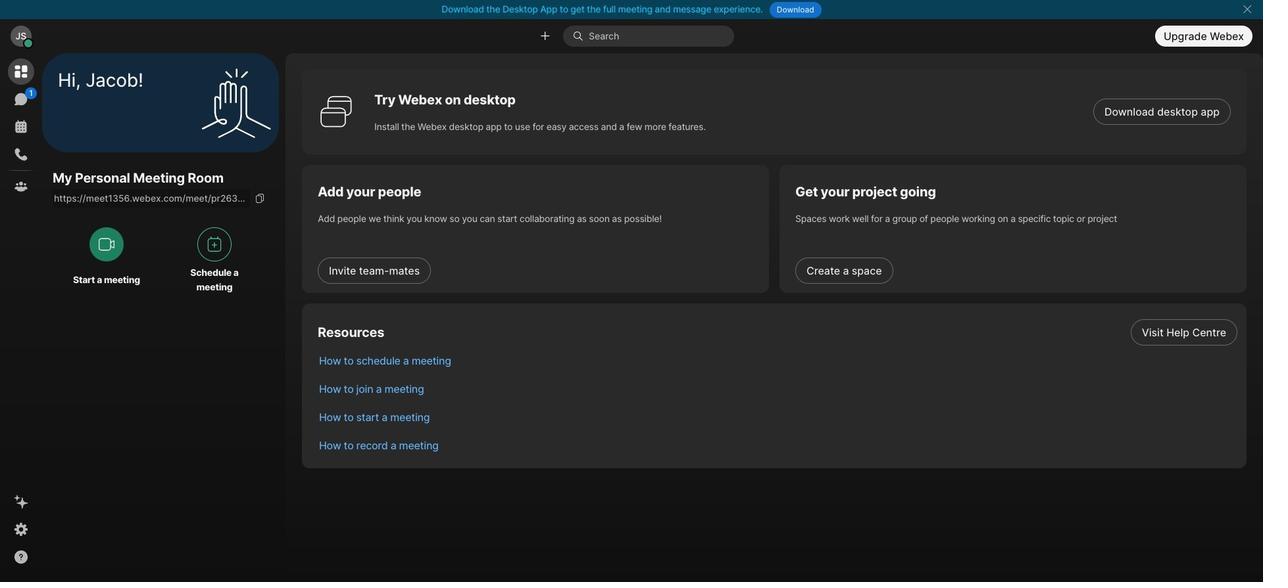 Task type: vqa. For each thing, say whether or not it's contained in the screenshot.
ARROW RIGHT_16 icon to the bottom
no



Task type: locate. For each thing, give the bounding box(es) containing it.
5 list item from the top
[[309, 432, 1247, 460]]

3 list item from the top
[[309, 375, 1247, 403]]

navigation
[[0, 53, 42, 583]]

None text field
[[53, 190, 250, 208]]

4 list item from the top
[[309, 403, 1247, 432]]

list item
[[309, 318, 1247, 347], [309, 347, 1247, 375], [309, 375, 1247, 403], [309, 403, 1247, 432], [309, 432, 1247, 460]]



Task type: describe. For each thing, give the bounding box(es) containing it.
webex tab list
[[8, 59, 37, 200]]

2 list item from the top
[[309, 347, 1247, 375]]

1 list item from the top
[[309, 318, 1247, 347]]

two hands high-fiving image
[[197, 63, 276, 142]]

cancel_16 image
[[1242, 4, 1253, 14]]



